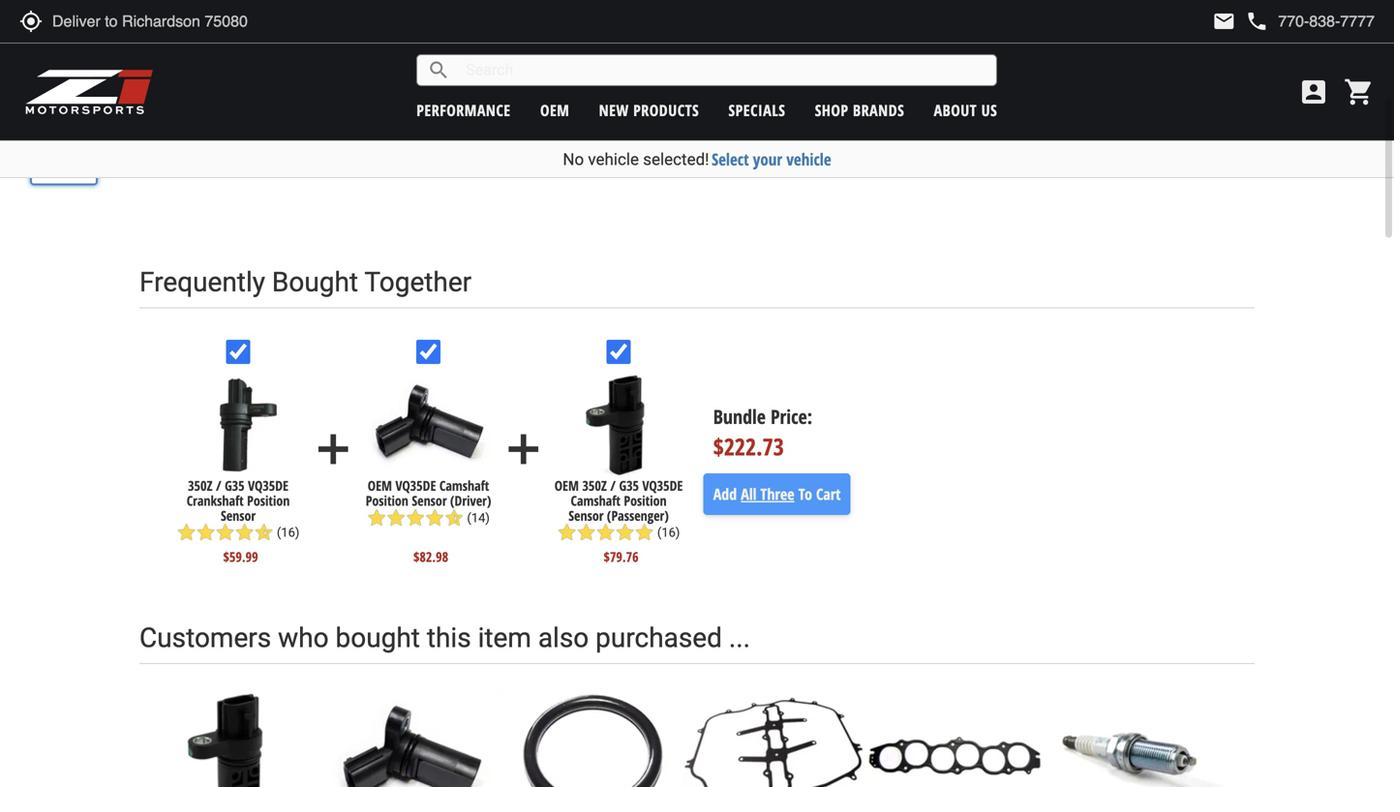 Task type: locate. For each thing, give the bounding box(es) containing it.
product
[[1294, 146, 1334, 164]]

prequalify now
[[1091, 29, 1344, 64]]

oem for oem vq35de camshaft position sensor (driver) star star star star star_half (14)
[[368, 476, 392, 495]]

0 horizontal spatial g35
[[225, 476, 245, 495]]

0 vertical spatial about
[[934, 100, 977, 121]]

vq35de
[[248, 476, 289, 495], [395, 476, 436, 495], [642, 476, 683, 495]]

camshaft up the $79.76
[[571, 491, 620, 510]]

starting at $11 /mo with affirm .
[[1091, 26, 1284, 45]]

1 horizontal spatial g35
[[619, 476, 639, 495]]

about left this
[[1234, 146, 1266, 164]]

star
[[367, 508, 386, 527], [386, 508, 406, 527], [406, 508, 425, 527], [425, 508, 444, 527], [177, 523, 196, 542], [196, 523, 216, 542], [216, 523, 235, 542], [235, 523, 254, 542], [557, 523, 577, 542], [577, 523, 596, 542], [596, 523, 615, 542], [615, 523, 635, 542], [635, 523, 654, 542]]

vq35de right crankshaft
[[248, 476, 289, 495]]

three
[[760, 484, 794, 504]]

shopping_cart link
[[1339, 76, 1375, 107]]

sensor up $59.99
[[221, 506, 256, 524]]

about us link
[[934, 100, 997, 121]]

vehicle
[[786, 148, 831, 170], [588, 150, 639, 169]]

oem vq35de camshaft position sensor (driver) star star star star star_half (14)
[[366, 476, 491, 527]]

account_box link
[[1293, 76, 1334, 107]]

account_box
[[1298, 76, 1329, 107]]

1 (16) from the left
[[277, 525, 300, 540]]

sensor inside oem vq35de camshaft position sensor (driver) star star star star star_half (14)
[[412, 491, 447, 510]]

mail phone
[[1212, 10, 1269, 33]]

0 horizontal spatial position
[[247, 491, 290, 510]]

bought
[[335, 622, 420, 654]]

1 vq35de from the left
[[248, 476, 289, 495]]

question_answer ask a question about this product
[[1122, 143, 1334, 166]]

mail
[[1212, 10, 1236, 33]]

vq35de inside 350z / g35 vq35de crankshaft position sensor star star star star star_half (16) $59.99
[[248, 476, 289, 495]]

oem inside oem vq35de camshaft position sensor (driver) star star star star star_half (14)
[[368, 476, 392, 495]]

with
[[1207, 29, 1232, 45]]

crankshaft
[[187, 491, 244, 510]]

2 / from the left
[[610, 476, 616, 495]]

camshaft up (14)
[[439, 476, 489, 495]]

g35 up (passenger) at the bottom of the page
[[619, 476, 639, 495]]

2 (16) from the left
[[657, 525, 680, 540]]

camshaft inside "oem 350z / g35 vq35de camshaft position sensor (passenger) star star star star star (16) $79.76"
[[571, 491, 620, 510]]

oem for oem
[[540, 100, 570, 121]]

1 horizontal spatial 350z
[[582, 476, 607, 495]]

question
[[1183, 146, 1231, 164]]

cart
[[816, 484, 841, 504]]

0 horizontal spatial camshaft
[[439, 476, 489, 495]]

2 350z from the left
[[582, 476, 607, 495]]

who
[[278, 622, 329, 654]]

new products
[[599, 100, 699, 121]]

vq35de left (driver) at the bottom left of page
[[395, 476, 436, 495]]

1 horizontal spatial about
[[1234, 146, 1266, 164]]

$222.73
[[713, 431, 784, 462]]

sensor inside "oem 350z / g35 vq35de camshaft position sensor (passenger) star star star star star (16) $79.76"
[[569, 506, 604, 524]]

purchased
[[596, 622, 722, 654]]

about
[[934, 100, 977, 121], [1234, 146, 1266, 164]]

prequalify now link
[[1091, 29, 1344, 64]]

now
[[1091, 48, 1116, 64]]

0 horizontal spatial sensor
[[221, 506, 256, 524]]

sensor
[[412, 491, 447, 510], [221, 506, 256, 524], [569, 506, 604, 524]]

1 / from the left
[[216, 476, 221, 495]]

1 horizontal spatial (16)
[[657, 525, 680, 540]]

shop brands link
[[815, 100, 904, 121]]

g35
[[225, 476, 245, 495], [619, 476, 639, 495]]

my_location
[[19, 10, 43, 33]]

star_half
[[444, 508, 464, 527], [254, 523, 274, 542]]

camshaft
[[439, 476, 489, 495], [571, 491, 620, 510]]

phone link
[[1245, 10, 1375, 33]]

position up the $79.76
[[624, 491, 667, 510]]

sensor left (driver) at the bottom left of page
[[412, 491, 447, 510]]

oem inside "oem 350z / g35 vq35de camshaft position sensor (passenger) star star star star star (16) $79.76"
[[554, 476, 579, 495]]

star_half up $59.99
[[254, 523, 274, 542]]

Search search field
[[450, 55, 996, 85]]

mail link
[[1212, 10, 1236, 33]]

1 g35 from the left
[[225, 476, 245, 495]]

2 position from the left
[[366, 491, 408, 510]]

3 position from the left
[[624, 491, 667, 510]]

select
[[712, 148, 749, 170]]

affirm
[[1236, 26, 1276, 43]]

0 horizontal spatial vq35de
[[248, 476, 289, 495]]

shopping_cart
[[1344, 76, 1375, 107]]

0 horizontal spatial add
[[309, 425, 358, 473]]

no
[[563, 150, 584, 169]]

about inside "question_answer ask a question about this product"
[[1234, 146, 1266, 164]]

position left (driver) at the bottom left of page
[[366, 491, 408, 510]]

star_half inside 350z / g35 vq35de crankshaft position sensor star star star star star_half (16) $59.99
[[254, 523, 274, 542]]

vq35de up (passenger) at the bottom of the page
[[642, 476, 683, 495]]

0 horizontal spatial about
[[934, 100, 977, 121]]

sensor inside 350z / g35 vq35de crankshaft position sensor star star star star star_half (16) $59.99
[[221, 506, 256, 524]]

2 horizontal spatial vq35de
[[642, 476, 683, 495]]

add
[[713, 484, 737, 504]]

2 g35 from the left
[[619, 476, 639, 495]]

None checkbox
[[226, 340, 250, 364], [416, 340, 441, 364], [607, 340, 631, 364], [226, 340, 250, 364], [416, 340, 441, 364], [607, 340, 631, 364]]

2 vq35de from the left
[[395, 476, 436, 495]]

(16) inside "oem 350z / g35 vq35de camshaft position sensor (passenger) star star star star star (16) $79.76"
[[657, 525, 680, 540]]

0 horizontal spatial 350z
[[188, 476, 212, 495]]

vehicle right no
[[588, 150, 639, 169]]

1 vertical spatial about
[[1234, 146, 1266, 164]]

1 horizontal spatial vq35de
[[395, 476, 436, 495]]

0 horizontal spatial /
[[216, 476, 221, 495]]

vehicle right your
[[786, 148, 831, 170]]

performance
[[417, 100, 511, 121]]

(16)
[[277, 525, 300, 540], [657, 525, 680, 540]]

position inside 350z / g35 vq35de crankshaft position sensor star star star star star_half (16) $59.99
[[247, 491, 290, 510]]

1 position from the left
[[247, 491, 290, 510]]

z1 motorsports logo image
[[24, 68, 154, 116]]

star_half left (14)
[[444, 508, 464, 527]]

0 horizontal spatial (16)
[[277, 525, 300, 540]]

g35 inside 350z / g35 vq35de crankshaft position sensor star star star star star_half (16) $59.99
[[225, 476, 245, 495]]

1 horizontal spatial sensor
[[412, 491, 447, 510]]

position right crankshaft
[[247, 491, 290, 510]]

1 horizontal spatial add
[[499, 425, 548, 473]]

0 horizontal spatial star_half
[[254, 523, 274, 542]]

position
[[247, 491, 290, 510], [366, 491, 408, 510], [624, 491, 667, 510]]

/
[[216, 476, 221, 495], [610, 476, 616, 495]]

ask
[[1150, 146, 1169, 164]]

add
[[309, 425, 358, 473], [499, 425, 548, 473]]

2 horizontal spatial position
[[624, 491, 667, 510]]

350z inside "oem 350z / g35 vq35de camshaft position sensor (passenger) star star star star star (16) $79.76"
[[582, 476, 607, 495]]

also
[[538, 622, 589, 654]]

position inside "oem 350z / g35 vq35de camshaft position sensor (passenger) star star star star star (16) $79.76"
[[624, 491, 667, 510]]

your
[[753, 148, 782, 170]]

1 350z from the left
[[188, 476, 212, 495]]

/mo
[[1180, 29, 1204, 45]]

3 vq35de from the left
[[642, 476, 683, 495]]

2 horizontal spatial sensor
[[569, 506, 604, 524]]

sensor left (passenger) at the bottom of the page
[[569, 506, 604, 524]]

1 horizontal spatial star_half
[[444, 508, 464, 527]]

performance link
[[417, 100, 511, 121]]

starting
[[1091, 29, 1138, 45]]

together
[[364, 266, 472, 298]]

this
[[1269, 146, 1290, 164]]

about left us
[[934, 100, 977, 121]]

this
[[427, 622, 471, 654]]

350z
[[188, 476, 212, 495], [582, 476, 607, 495]]

oem
[[540, 100, 570, 121], [368, 476, 392, 495], [554, 476, 579, 495]]

brands
[[853, 100, 904, 121]]

1 horizontal spatial camshaft
[[571, 491, 620, 510]]

shop brands
[[815, 100, 904, 121]]

0 horizontal spatial vehicle
[[588, 150, 639, 169]]

g35 up $59.99
[[225, 476, 245, 495]]

oem 350z / g35 vq35de camshaft position sensor (passenger) star star star star star (16) $79.76
[[554, 476, 683, 566]]

(14)
[[467, 510, 490, 525]]

1 horizontal spatial position
[[366, 491, 408, 510]]

1 horizontal spatial /
[[610, 476, 616, 495]]



Task type: describe. For each thing, give the bounding box(es) containing it.
customers
[[139, 622, 271, 654]]

new products link
[[599, 100, 699, 121]]

star_half inside oem vq35de camshaft position sensor (driver) star star star star star_half (14)
[[444, 508, 464, 527]]

2 add from the left
[[499, 425, 548, 473]]

1 horizontal spatial vehicle
[[786, 148, 831, 170]]

customers who bought this item also purchased ...
[[139, 622, 750, 654]]

$59.99
[[223, 548, 258, 566]]

camshaft inside oem vq35de camshaft position sensor (driver) star star star star star_half (14)
[[439, 476, 489, 495]]

all
[[741, 484, 757, 504]]

vq35de inside oem vq35de camshaft position sensor (driver) star star star star star_half (14)
[[395, 476, 436, 495]]

g35 inside "oem 350z / g35 vq35de camshaft position sensor (passenger) star star star star star (16) $79.76"
[[619, 476, 639, 495]]

products
[[633, 100, 699, 121]]

bundle
[[713, 403, 766, 430]]

(driver)
[[450, 491, 491, 510]]

to
[[798, 484, 812, 504]]

(16) inside 350z / g35 vq35de crankshaft position sensor star star star star star_half (16) $59.99
[[277, 525, 300, 540]]

bought
[[272, 266, 358, 298]]

/ inside "oem 350z / g35 vq35de camshaft position sensor (passenger) star star star star star (16) $79.76"
[[610, 476, 616, 495]]

us
[[981, 100, 997, 121]]

at
[[1142, 29, 1153, 45]]

vehicle inside no vehicle selected! select your vehicle
[[588, 150, 639, 169]]

phone
[[1245, 10, 1269, 33]]

no vehicle selected! select your vehicle
[[563, 148, 831, 170]]

...
[[729, 622, 750, 654]]

$79.76
[[604, 548, 639, 566]]

$11
[[1157, 29, 1180, 45]]

selected!
[[643, 150, 709, 169]]

prequalify
[[1284, 29, 1344, 45]]

350z inside 350z / g35 vq35de crankshaft position sensor star star star star star_half (16) $59.99
[[188, 476, 212, 495]]

350z / g35 vq35de crankshaft position sensor star star star star star_half (16) $59.99
[[177, 476, 300, 566]]

(passenger)
[[607, 506, 669, 524]]

specials link
[[728, 100, 785, 121]]

new
[[599, 100, 629, 121]]

/ inside 350z / g35 vq35de crankshaft position sensor star star star star star_half (16) $59.99
[[216, 476, 221, 495]]

frequently bought together
[[139, 266, 472, 298]]

$82.98
[[413, 548, 448, 566]]

.
[[1276, 29, 1280, 45]]

add all three to cart
[[713, 484, 841, 504]]

select your vehicle link
[[712, 148, 831, 170]]

position inside oem vq35de camshaft position sensor (driver) star star star star star_half (14)
[[366, 491, 408, 510]]

item
[[478, 622, 531, 654]]

oem link
[[540, 100, 570, 121]]

search
[[427, 59, 450, 82]]

vq35de inside "oem 350z / g35 vq35de camshaft position sensor (passenger) star star star star star (16) $79.76"
[[642, 476, 683, 495]]

a
[[1173, 146, 1180, 164]]

bundle price: $222.73
[[713, 403, 812, 462]]

oem for oem 350z / g35 vq35de camshaft position sensor (passenger) star star star star star (16) $79.76
[[554, 476, 579, 495]]

1 add from the left
[[309, 425, 358, 473]]

shop
[[815, 100, 849, 121]]

about us
[[934, 100, 997, 121]]

frequently
[[139, 266, 265, 298]]

price:
[[771, 403, 812, 430]]

specials
[[728, 100, 785, 121]]

question_answer
[[1122, 143, 1146, 166]]



Task type: vqa. For each thing, say whether or not it's contained in the screenshot.
(16) within the "350Z / G35 VQ35DE Crankshaft Position Sensor star star star star star_half (16) $59.99"
yes



